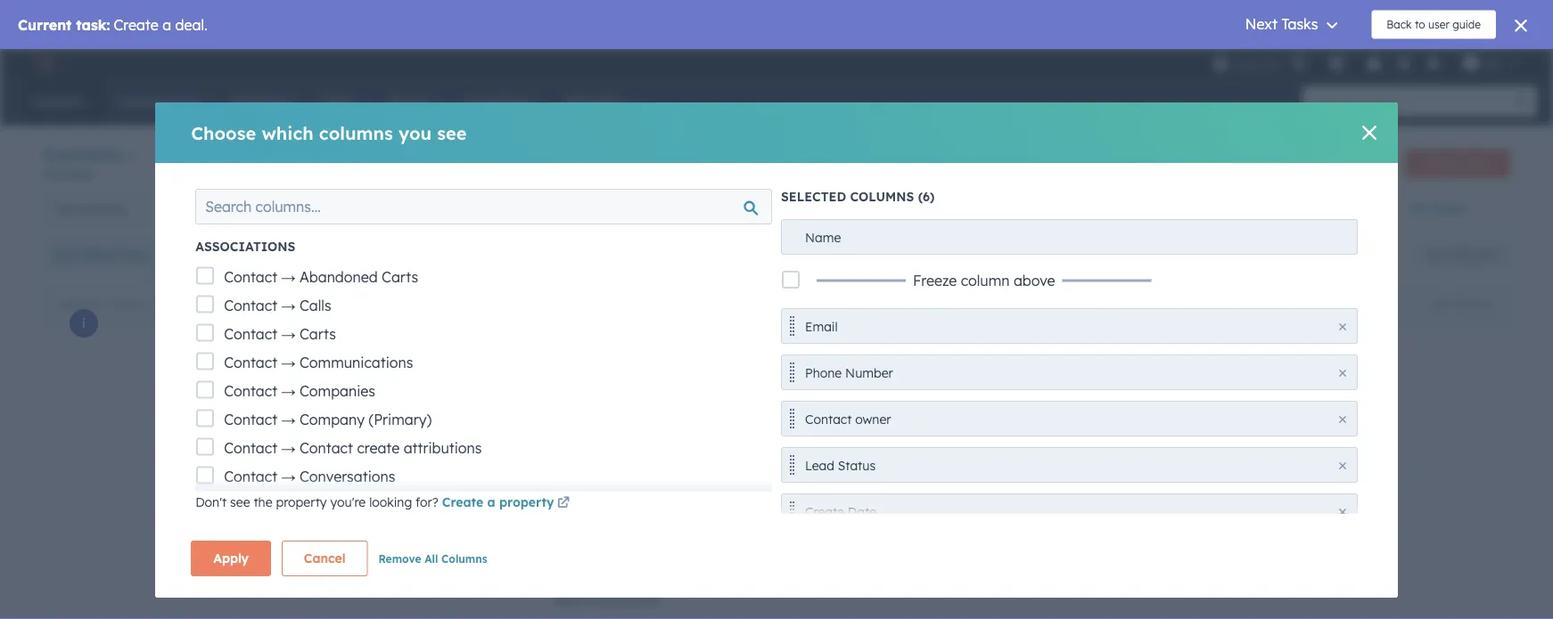 Task type: describe. For each thing, give the bounding box(es) containing it.
status
[[838, 458, 876, 473]]

needed,
[[682, 572, 729, 587]]

email
[[805, 319, 838, 334]]

and inside needed, and we're here to help at every step.
[[732, 572, 755, 587]]

(1) contact owner
[[54, 247, 166, 263]]

every
[[598, 593, 630, 609]]

→ for abandoned
[[281, 268, 296, 286]]

all inside remove all columns button
[[425, 553, 438, 566]]

records
[[52, 167, 92, 181]]

→ for conversations
[[281, 468, 296, 486]]

link opens in a new window image
[[557, 493, 570, 514]]

contact for carts
[[224, 325, 277, 343]]

settings image
[[1396, 57, 1412, 73]]

notifications image
[[1426, 57, 1442, 73]]

contacts up uses.
[[688, 486, 741, 502]]

contact → communications
[[224, 354, 413, 371]]

hubspot link
[[21, 53, 67, 74]]

import a file or sync contacts
[[554, 486, 741, 502]]

date
[[848, 504, 876, 520]]

leads
[[692, 447, 739, 469]]

gary orlando image
[[1463, 55, 1479, 71]]

for?
[[416, 494, 439, 510]]

phone number button
[[781, 354, 1358, 390]]

all contacts
[[57, 201, 126, 217]]

page
[[857, 334, 889, 350]]

hubspot image
[[32, 53, 53, 74]]

edit columns
[[1430, 297, 1494, 310]]

the for from
[[823, 486, 842, 502]]

selected columns (6)
[[781, 189, 935, 205]]

at
[[582, 593, 595, 609]]

Search HubSpot search field
[[1303, 86, 1521, 117]]

data
[[1147, 156, 1178, 171]]

help button
[[1359, 49, 1389, 78]]

owner inside contact owner button
[[855, 412, 891, 427]]

import for import a file or sync contacts
[[554, 486, 599, 502]]

edit
[[1430, 297, 1450, 310]]

→ for communications
[[281, 354, 296, 371]]

abandoned
[[300, 268, 378, 286]]

needed, and we're here to help at every step.
[[554, 572, 834, 609]]

clear all
[[789, 247, 842, 263]]

lead status
[[805, 458, 876, 473]]

(6)
[[918, 189, 935, 205]]

0 horizontal spatial carts
[[300, 325, 336, 343]]

2
[[43, 167, 49, 181]]

save view button
[[1414, 241, 1510, 269]]

contact for company
[[224, 411, 277, 428]]

calling icon image
[[1291, 56, 1307, 72]]

add view (3/5)
[[1285, 201, 1377, 216]]

lead
[[805, 458, 835, 473]]

step.
[[634, 593, 662, 609]]

add view (3/5) button
[[1254, 191, 1399, 226]]

marketplaces image
[[1329, 57, 1345, 73]]

contact
[[1457, 157, 1495, 170]]

edit columns button
[[1418, 292, 1506, 315]]

per
[[832, 334, 853, 350]]

columns inside choose which columns you see dialog
[[319, 122, 393, 144]]

data quality button
[[1117, 146, 1229, 181]]

phone
[[805, 365, 842, 381]]

date
[[276, 247, 304, 263]]

create for create date
[[805, 504, 844, 520]]

a for import
[[603, 486, 611, 502]]

→ for contact
[[281, 439, 296, 457]]

25 per page button
[[802, 325, 912, 360]]

abc
[[1483, 56, 1503, 70]]

associations
[[195, 239, 295, 255]]

attributions
[[404, 439, 482, 457]]

apply button
[[191, 541, 271, 577]]

close image for create date
[[1339, 509, 1346, 516]]

companies
[[300, 382, 375, 400]]

link opens in a new window image
[[557, 498, 570, 510]]

contacts inside "add more contacts to organize and identify promising leads"
[[614, 424, 691, 447]]

contact inside popup button
[[75, 247, 123, 263]]

help
[[554, 593, 579, 609]]

freeze
[[913, 272, 957, 289]]

contact → abandoned carts
[[224, 268, 418, 286]]

choose which columns you see dialog
[[155, 103, 1398, 620]]

create contact
[[1420, 157, 1495, 170]]

contact → company (primary)
[[224, 411, 432, 428]]

save
[[1445, 248, 1470, 262]]

don't
[[195, 494, 227, 510]]

contact for communications
[[224, 354, 277, 371]]

export
[[1363, 297, 1396, 310]]

sync
[[656, 486, 684, 502]]

25
[[814, 334, 828, 350]]

notifications button
[[1419, 49, 1449, 78]]

columns inside edit columns 'button'
[[1453, 297, 1494, 310]]

column
[[961, 272, 1010, 289]]

lead status button
[[781, 447, 1358, 483]]

contacts banner
[[43, 140, 1510, 191]]

upgrade
[[1232, 57, 1280, 72]]

contacts button
[[43, 142, 138, 168]]

to inside "add more contacts to organize and identify promising leads"
[[696, 424, 714, 447]]

add for add more contacts to organize and identify promising leads
[[522, 424, 557, 447]]

and inside "add more contacts to organize and identify promising leads"
[[804, 424, 838, 447]]

contact owner
[[805, 412, 891, 427]]

create for create date
[[231, 247, 272, 263]]

unassigned contacts button
[[845, 191, 1247, 226]]

phone number
[[805, 365, 893, 381]]

0 horizontal spatial see
[[230, 494, 250, 510]]

calling icon button
[[1284, 51, 1314, 75]]

contact → carts
[[224, 325, 336, 343]]

1 horizontal spatial columns
[[850, 189, 914, 205]]

0 horizontal spatial i
[[82, 316, 86, 331]]

name
[[805, 230, 841, 245]]

Search columns... search field
[[195, 189, 772, 225]]

contact → calls
[[224, 296, 331, 314]]

contact for contact
[[224, 439, 277, 457]]

calls
[[300, 296, 331, 314]]

(primary)
[[369, 411, 432, 428]]

remove all columns button
[[378, 548, 487, 570]]

you're
[[330, 494, 366, 510]]

don't see the property you're looking for?
[[195, 494, 442, 510]]

unassigned contacts
[[859, 201, 983, 217]]

business
[[651, 507, 702, 523]]

contact for companies
[[224, 382, 277, 400]]

(1) contact owner button
[[43, 237, 185, 273]]

all inside all contacts button
[[57, 201, 71, 217]]

contacts down records
[[75, 201, 126, 217]]

(3/5)
[[1346, 201, 1377, 216]]



Task type: locate. For each thing, give the bounding box(es) containing it.
owner inside (1) contact owner popup button
[[127, 247, 166, 263]]

add inside "add more contacts to organize and identify promising leads"
[[522, 424, 557, 447]]

2 records
[[43, 167, 92, 181]]

owner up search name, phone, email addresses, or company search field
[[127, 247, 166, 263]]

remove all columns
[[378, 553, 487, 566]]

0 horizontal spatial and
[[732, 572, 755, 587]]

1 horizontal spatial add
[[1285, 201, 1310, 216]]

1 horizontal spatial i button
[[1314, 164, 1343, 193]]

columns inside button
[[441, 553, 487, 566]]

organize
[[720, 424, 798, 447]]

0 horizontal spatial the
[[254, 494, 272, 510]]

1 horizontal spatial owner
[[855, 412, 891, 427]]

2 vertical spatial close image
[[1339, 462, 1346, 469]]

0 vertical spatial close image
[[1339, 370, 1346, 377]]

the inside the directly from the other apps your business uses.
[[823, 486, 842, 502]]

and left we're
[[732, 572, 755, 587]]

2 → from the top
[[281, 296, 296, 314]]

1 vertical spatial to
[[821, 572, 834, 587]]

0 horizontal spatial columns
[[441, 553, 487, 566]]

2 vertical spatial close image
[[1339, 509, 1346, 516]]

columns left you
[[319, 122, 393, 144]]

→ for company
[[281, 411, 296, 428]]

columns right edit in the right of the page
[[1453, 297, 1494, 310]]

a left file in the left of the page
[[603, 486, 611, 502]]

next page image
[[775, 333, 796, 354]]

0 horizontal spatial columns
[[319, 122, 393, 144]]

0 vertical spatial import
[[1343, 157, 1379, 170]]

→ down contact → companies
[[281, 411, 296, 428]]

i up the add view (3/5)
[[1327, 170, 1330, 186]]

1 vertical spatial and
[[732, 572, 755, 587]]

all views link
[[1399, 191, 1477, 226]]

all right remove
[[425, 553, 438, 566]]

0 horizontal spatial view
[[1313, 201, 1342, 216]]

8 → from the top
[[281, 468, 296, 486]]

actions button
[[1239, 149, 1318, 178]]

a inside choose which columns you see dialog
[[487, 494, 495, 510]]

0 vertical spatial owner
[[127, 247, 166, 263]]

a for create
[[487, 494, 495, 510]]

search image
[[1516, 95, 1528, 108]]

the
[[823, 486, 842, 502], [254, 494, 272, 510]]

close image for phone number
[[1339, 370, 1346, 377]]

i down (1) contact owner
[[82, 316, 86, 331]]

file
[[615, 486, 635, 502]]

contact → conversations
[[224, 468, 395, 486]]

close image for contact owner
[[1339, 416, 1346, 423]]

cancel button
[[282, 541, 368, 577]]

2 property from the left
[[499, 494, 554, 510]]

5 → from the top
[[281, 382, 296, 400]]

→ for carts
[[281, 325, 296, 343]]

remove
[[378, 553, 421, 566]]

menu containing abc
[[1211, 49, 1532, 78]]

columns left the (6)
[[850, 189, 914, 205]]

1 horizontal spatial a
[[603, 486, 611, 502]]

close image for email
[[1339, 323, 1346, 330]]

create
[[357, 439, 400, 457]]

all contacts button
[[43, 191, 444, 226]]

other
[[554, 507, 585, 523]]

see right you
[[437, 122, 467, 144]]

search button
[[1507, 86, 1537, 117]]

save view
[[1445, 248, 1495, 262]]

1 horizontal spatial property
[[499, 494, 554, 510]]

a right for?
[[487, 494, 495, 510]]

all
[[1411, 201, 1427, 216], [57, 201, 71, 217], [826, 247, 842, 263], [425, 553, 438, 566]]

carts
[[382, 268, 418, 286], [300, 325, 336, 343]]

close image inside contact owner button
[[1339, 416, 1346, 423]]

create a property
[[442, 494, 554, 510]]

clear all button
[[778, 237, 853, 273]]

1 horizontal spatial see
[[437, 122, 467, 144]]

marketplaces button
[[1318, 49, 1355, 78]]

your
[[621, 507, 648, 523]]

0 vertical spatial i
[[1327, 170, 1330, 186]]

the for see
[[254, 494, 272, 510]]

to left organize
[[696, 424, 714, 447]]

close image inside phone number "button"
[[1339, 370, 1346, 377]]

1 property from the left
[[276, 494, 327, 510]]

import up other
[[554, 486, 599, 502]]

or
[[638, 486, 652, 502]]

create date button
[[219, 237, 328, 273]]

create right for?
[[442, 494, 484, 510]]

6 → from the top
[[281, 411, 296, 428]]

1 vertical spatial i button
[[70, 309, 98, 338]]

1 vertical spatial see
[[230, 494, 250, 510]]

directly
[[745, 486, 788, 502]]

carts up 'contact → communications'
[[300, 325, 336, 343]]

create down from
[[805, 504, 844, 520]]

upgrade image
[[1213, 57, 1229, 73]]

and up lead at the bottom right of page
[[804, 424, 838, 447]]

view
[[1313, 201, 1342, 216], [1473, 248, 1495, 262]]

contact for conversations
[[224, 468, 277, 486]]

all down 2 records
[[57, 201, 71, 217]]

import inside button
[[1343, 157, 1379, 170]]

apps
[[589, 507, 618, 523]]

the inside choose which columns you see dialog
[[254, 494, 272, 510]]

1 vertical spatial carts
[[300, 325, 336, 343]]

i button up the add view (3/5)
[[1314, 164, 1343, 193]]

contact → companies
[[224, 382, 375, 400]]

close image
[[1362, 126, 1377, 140], [1339, 323, 1346, 330], [1339, 509, 1346, 516]]

0 horizontal spatial to
[[696, 424, 714, 447]]

1 horizontal spatial carts
[[382, 268, 418, 286]]

→ up don't see the property you're looking for?
[[281, 468, 296, 486]]

0 vertical spatial and
[[804, 424, 838, 447]]

0 horizontal spatial property
[[276, 494, 327, 510]]

3 → from the top
[[281, 325, 296, 343]]

apply
[[213, 551, 249, 567]]

clear
[[789, 247, 822, 263]]

selected
[[781, 189, 846, 205]]

carts right abandoned
[[382, 268, 418, 286]]

close image for choose which columns you see
[[1362, 126, 1377, 140]]

choose
[[191, 122, 256, 144]]

1 vertical spatial close image
[[1339, 323, 1346, 330]]

0 horizontal spatial a
[[487, 494, 495, 510]]

1 vertical spatial view
[[1473, 248, 1495, 262]]

menu
[[1211, 49, 1532, 78]]

views
[[1430, 201, 1465, 216]]

0 vertical spatial view
[[1313, 201, 1342, 216]]

actions
[[1255, 157, 1292, 170]]

abc button
[[1453, 49, 1530, 78]]

→ left calls
[[281, 296, 296, 314]]

close image inside create date button
[[1339, 509, 1346, 516]]

create contact button
[[1405, 149, 1510, 178]]

1 → from the top
[[281, 268, 296, 286]]

create left contact
[[1420, 157, 1454, 170]]

contact inside button
[[805, 412, 852, 427]]

contact for calls
[[224, 296, 277, 314]]

create date
[[805, 504, 876, 520]]

0 horizontal spatial add
[[522, 424, 557, 447]]

i
[[1327, 170, 1330, 186], [82, 316, 86, 331]]

help image
[[1366, 57, 1382, 73]]

25 per page
[[814, 334, 889, 350]]

import
[[1343, 157, 1379, 170], [554, 486, 599, 502]]

property left link opens in a new window image
[[499, 494, 554, 510]]

view inside button
[[1473, 248, 1495, 262]]

import up (3/5) on the right top of the page
[[1343, 157, 1379, 170]]

create for create a property
[[442, 494, 484, 510]]

close image
[[1339, 370, 1346, 377], [1339, 416, 1346, 423], [1339, 462, 1346, 469]]

7 → from the top
[[281, 439, 296, 457]]

1 vertical spatial columns
[[441, 553, 487, 566]]

to inside needed, and we're here to help at every step.
[[821, 572, 834, 587]]

→ for companies
[[281, 382, 296, 400]]

Search name, phone, email addresses, or company search field
[[47, 288, 258, 320]]

all left 'views' on the top right of the page
[[1411, 201, 1427, 216]]

1 vertical spatial close image
[[1339, 416, 1346, 423]]

view left (3/5) on the right top of the page
[[1313, 201, 1342, 216]]

1 horizontal spatial import
[[1343, 157, 1379, 170]]

columns
[[850, 189, 914, 205], [441, 553, 487, 566]]

view for add
[[1313, 201, 1342, 216]]

add inside popup button
[[1285, 201, 1310, 216]]

→ down 'contact → communications'
[[281, 382, 296, 400]]

which
[[262, 122, 314, 144]]

view for save
[[1473, 248, 1495, 262]]

0 vertical spatial columns
[[850, 189, 914, 205]]

2 close image from the top
[[1339, 416, 1346, 423]]

choose which columns you see
[[191, 122, 467, 144]]

0 vertical spatial close image
[[1362, 126, 1377, 140]]

add left more
[[522, 424, 557, 447]]

contacts right unassigned
[[932, 201, 983, 217]]

import for import
[[1343, 157, 1379, 170]]

create for create contact
[[1420, 157, 1454, 170]]

here
[[792, 572, 818, 587]]

add for add view (3/5)
[[1285, 201, 1310, 216]]

i button
[[1314, 164, 1343, 193], [70, 309, 98, 338]]

all inside clear all button
[[826, 247, 842, 263]]

0 vertical spatial see
[[437, 122, 467, 144]]

0 vertical spatial columns
[[319, 122, 393, 144]]

the right don't
[[254, 494, 272, 510]]

we're
[[759, 572, 789, 587]]

see right don't
[[230, 494, 250, 510]]

→ for calls
[[281, 296, 296, 314]]

0 vertical spatial carts
[[382, 268, 418, 286]]

owner down number
[[855, 412, 891, 427]]

view inside popup button
[[1313, 201, 1342, 216]]

all inside all views link
[[1411, 201, 1427, 216]]

→ up contact → conversations
[[281, 439, 296, 457]]

to right here
[[821, 572, 834, 587]]

0 vertical spatial to
[[696, 424, 714, 447]]

1 close image from the top
[[1339, 370, 1346, 377]]

contacts up import a file or sync contacts
[[614, 424, 691, 447]]

add
[[1285, 201, 1310, 216], [522, 424, 557, 447]]

1 vertical spatial owner
[[855, 412, 891, 427]]

promising
[[596, 447, 686, 469]]

1 vertical spatial i
[[82, 316, 86, 331]]

all views
[[1411, 201, 1465, 216]]

create left date
[[231, 247, 272, 263]]

property
[[276, 494, 327, 510], [499, 494, 554, 510]]

1 horizontal spatial view
[[1473, 248, 1495, 262]]

1 horizontal spatial and
[[804, 424, 838, 447]]

3 close image from the top
[[1339, 462, 1346, 469]]

1 vertical spatial import
[[554, 486, 599, 502]]

property down contact → conversations
[[276, 494, 327, 510]]

add more contacts to organize and identify promising leads
[[522, 424, 838, 469]]

columns right remove
[[441, 553, 487, 566]]

→ down date
[[281, 268, 296, 286]]

contacts
[[43, 144, 122, 166]]

view right save
[[1473, 248, 1495, 262]]

1 horizontal spatial to
[[821, 572, 834, 587]]

a
[[603, 486, 611, 502], [487, 494, 495, 510]]

all down name
[[826, 247, 842, 263]]

close image inside "email" button
[[1339, 323, 1346, 330]]

4 → from the top
[[281, 354, 296, 371]]

0 vertical spatial i button
[[1314, 164, 1343, 193]]

close image for lead status
[[1339, 462, 1346, 469]]

import button
[[1328, 149, 1394, 178]]

→ down contact → carts
[[281, 354, 296, 371]]

contacts
[[75, 201, 126, 217], [932, 201, 983, 217], [614, 424, 691, 447], [688, 486, 741, 502]]

create date
[[231, 247, 304, 263]]

create inside contacts banner
[[1420, 157, 1454, 170]]

1 horizontal spatial the
[[823, 486, 842, 502]]

0 horizontal spatial owner
[[127, 247, 166, 263]]

0 vertical spatial add
[[1285, 201, 1310, 216]]

the up create date
[[823, 486, 842, 502]]

export button
[[1351, 292, 1408, 315]]

1 vertical spatial columns
[[1453, 297, 1494, 310]]

1 vertical spatial add
[[522, 424, 557, 447]]

0 horizontal spatial import
[[554, 486, 599, 502]]

i button down "(1)"
[[70, 309, 98, 338]]

data quality
[[1147, 156, 1228, 171]]

contact for abandoned
[[224, 268, 277, 286]]

1 horizontal spatial i
[[1327, 170, 1330, 186]]

→ down contact → calls
[[281, 325, 296, 343]]

create inside popup button
[[231, 247, 272, 263]]

close image inside lead status button
[[1339, 462, 1346, 469]]

settings link
[[1393, 54, 1415, 73]]

above
[[1014, 272, 1055, 289]]

more
[[563, 424, 609, 447]]

0 horizontal spatial i button
[[70, 309, 98, 338]]

add down the 'actions' popup button
[[1285, 201, 1310, 216]]

1 horizontal spatial columns
[[1453, 297, 1494, 310]]

company
[[300, 411, 365, 428]]



Task type: vqa. For each thing, say whether or not it's contained in the screenshot.
page
yes



